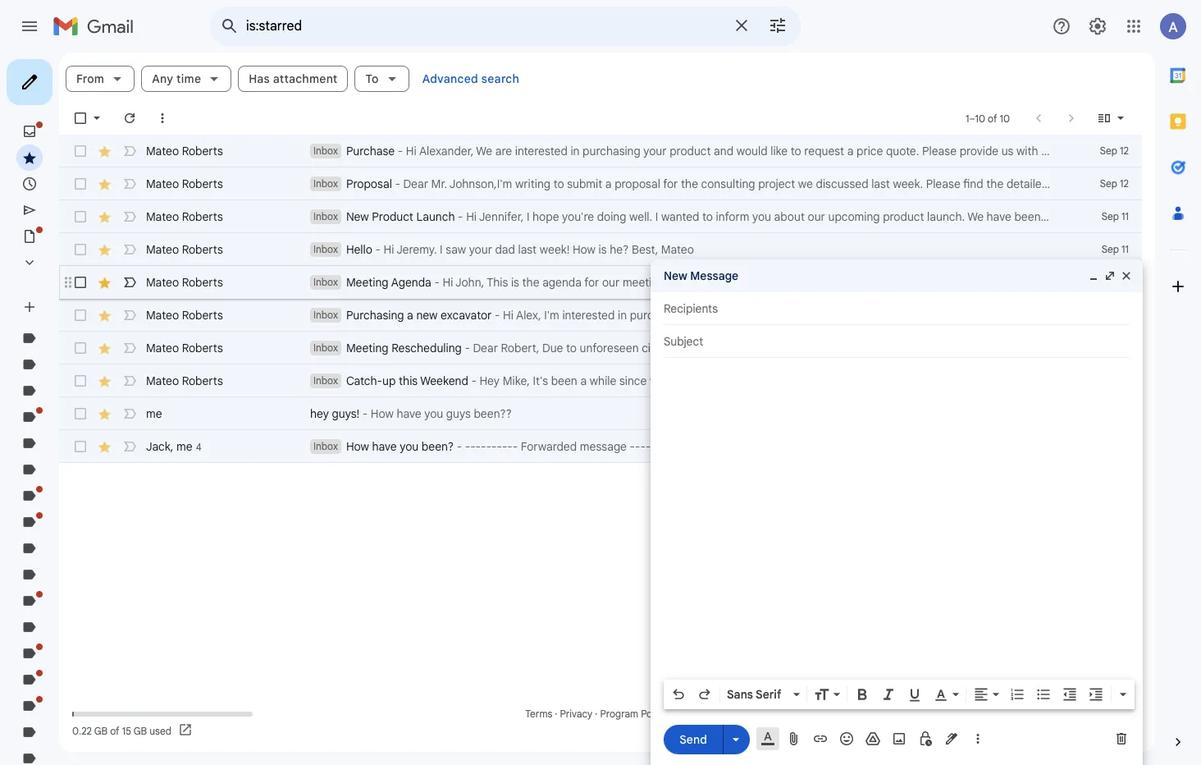 Task type: describe. For each thing, give the bounding box(es) containing it.
provide for you
[[955, 308, 994, 323]]

restaurant
[[1130, 373, 1183, 388]]

send button
[[664, 724, 723, 754]]

unforeseen
[[580, 341, 639, 355]]

sep up pop out image
[[1102, 243, 1120, 255]]

0 horizontal spatial let
[[936, 275, 949, 290]]

was
[[936, 341, 956, 355]]

our down he?
[[602, 275, 620, 290]]

toolbar inside row
[[1006, 274, 1138, 291]]

new inside dialog
[[664, 268, 688, 283]]

pricing
[[1062, 144, 1098, 158]]

2023
[[1060, 439, 1085, 454]]

additions.
[[1145, 275, 1196, 290]]

2 gb from the left
[[134, 724, 147, 737]]

0 vertical spatial product
[[670, 144, 711, 158]]

advanced search options image
[[762, 9, 795, 42]]

1 horizontal spatial your
[[644, 144, 667, 158]]

mexican
[[1083, 373, 1127, 388]]

it
[[840, 275, 847, 290]]

inbox for how have you been?
[[314, 440, 338, 452]]

roberts for proposal
[[182, 176, 223, 191]]

that
[[912, 341, 933, 355]]

days
[[1088, 708, 1109, 720]]

new inside row
[[346, 209, 369, 224]]

changes
[[1084, 275, 1128, 290]]

0 vertical spatial been
[[1015, 209, 1041, 224]]

1 · from the left
[[555, 708, 558, 720]]

hey
[[480, 373, 500, 388]]

2 horizontal spatial new
[[1059, 373, 1080, 388]]

me down if
[[997, 308, 1013, 323]]

can
[[910, 308, 931, 323]]

time
[[177, 71, 201, 86]]

1 excavator from the left
[[441, 308, 492, 323]]

our left upcoming
[[808, 209, 826, 224]]

beforehand
[[850, 275, 911, 290]]

5 row from the top
[[59, 266, 1202, 299]]

if
[[1002, 275, 1009, 290]]

quote.
[[886, 144, 920, 158]]

has
[[249, 71, 270, 86]]

Search mail text field
[[246, 18, 722, 34]]

1 11 from the top
[[1122, 210, 1130, 222]]

me right ,
[[176, 439, 193, 454]]

mike,
[[503, 373, 530, 388]]

fri,
[[1013, 439, 1029, 454]]

like
[[771, 144, 788, 158]]

2 11 from the top
[[1122, 243, 1130, 255]]

new message
[[664, 268, 739, 283]]

1 vertical spatial 12
[[1121, 177, 1130, 190]]

reschedule
[[785, 341, 843, 355]]

more
[[1041, 308, 1068, 323]]

2 vertical spatial have
[[372, 439, 397, 454]]

or
[[1131, 275, 1142, 290]]

a left while
[[581, 373, 587, 388]]

the left mo
[[1167, 308, 1184, 323]]

close image
[[1120, 269, 1134, 282]]

1 vertical spatial purchasing
[[630, 308, 688, 323]]

to right due
[[566, 341, 577, 355]]

1 horizontal spatial last
[[872, 176, 891, 191]]

to left the submit
[[554, 176, 564, 191]]

us
[[1002, 144, 1014, 158]]

inbox for new product launch
[[314, 210, 338, 222]]

you right could
[[1111, 341, 1129, 355]]

the down tomorrow.
[[1039, 373, 1056, 388]]

activity:
[[1039, 708, 1074, 720]]

minimize image
[[1088, 269, 1101, 282]]

the left pricing
[[1042, 144, 1059, 158]]

how down up
[[371, 406, 394, 421]]

message
[[580, 439, 627, 454]]

search
[[482, 71, 520, 86]]

program policies link
[[601, 708, 675, 720]]

hi left jennifer,
[[466, 209, 477, 224]]

up.
[[707, 373, 723, 388]]

how down guys!
[[346, 439, 369, 454]]

roberts for meeting rescheduling
[[182, 341, 223, 355]]

2 sep 11 from the top
[[1102, 243, 1130, 255]]

roberts for purchase
[[182, 144, 223, 158]]

message
[[691, 268, 739, 283]]

hi left john,
[[443, 275, 453, 290]]

toggle split pane mode image
[[1097, 110, 1113, 126]]

1 vertical spatial have
[[397, 406, 422, 421]]

roberts for purchasing a new excavator
[[182, 308, 223, 323]]

row containing me
[[59, 397, 1143, 430]]

for right planned
[[1004, 341, 1019, 355]]

main content containing from
[[59, 53, 1202, 752]]

details link
[[1098, 724, 1128, 736]]

with for me
[[1016, 308, 1038, 323]]

any time
[[152, 71, 201, 86]]

hey guys! - how have you guys been??
[[310, 406, 512, 421]]

for up reschedule
[[779, 308, 793, 323]]

for up wanted
[[663, 176, 678, 191]]

4 row from the top
[[59, 233, 1143, 266]]

0 vertical spatial at
[[1164, 144, 1174, 158]]

catch-
[[346, 373, 383, 388]]

alexander,
[[419, 144, 474, 158]]

roberts for meeting agenda
[[182, 275, 223, 290]]

a right the submit
[[606, 176, 612, 191]]

1 vertical spatial and
[[914, 275, 933, 290]]

1 proposal from the left
[[615, 176, 661, 191]]

gmail image
[[53, 10, 142, 43]]

0 vertical spatial we
[[476, 144, 493, 158]]

sep down outlining
[[1102, 210, 1120, 222]]

2 this from the left
[[817, 373, 837, 388]]

attachment
[[273, 71, 338, 86]]

wanted
[[662, 209, 700, 224]]

inbox for purchasing a new excavator
[[314, 309, 338, 321]]

0 vertical spatial dear
[[403, 176, 429, 191]]

inbox for proposal
[[314, 177, 338, 190]]

week.
[[893, 176, 924, 191]]

jennifer,
[[479, 209, 524, 224]]

for right agenda at the left top of the page
[[585, 275, 600, 290]]

jack , me 4
[[146, 439, 202, 454]]

the left agenda at the left top of the page
[[522, 275, 540, 290]]

to left "develop"
[[1137, 209, 1148, 224]]

weekend?
[[839, 373, 892, 388]]

row containing jack
[[59, 430, 1202, 463]]

for right reviews
[[1021, 373, 1036, 388]]

follow link to manage storage image
[[178, 722, 194, 739]]

0 vertical spatial please
[[923, 144, 957, 158]]

caught
[[668, 373, 704, 388]]

15
[[122, 724, 131, 737]]

inbox hello - hi jeremy. i saw your dad last week! how is he? best, mateo
[[314, 242, 694, 257]]

2 horizontal spatial i
[[656, 209, 659, 224]]

mateo roberts for meeting rescheduling
[[146, 341, 223, 355]]

doing
[[597, 209, 627, 224]]

has attachment button
[[238, 66, 348, 92]]

footer inside main content
[[59, 706, 1143, 739]]

inbox meeting rescheduling - dear robert, due to unforeseen circumstances, we need to reschedule the meeting that was planned for tomorrow. could you please let me 
[[314, 341, 1202, 355]]

2 row from the top
[[59, 167, 1202, 200]]

our up reschedule
[[796, 308, 814, 323]]

you're
[[562, 209, 594, 224]]

hi left the alexander,
[[406, 144, 417, 158]]

Subject field
[[664, 333, 1130, 350]]

hey
[[310, 406, 329, 421]]

launch
[[416, 209, 455, 224]]

1 vertical spatial dear
[[473, 341, 498, 355]]

our left approa
[[1149, 176, 1166, 191]]

to left inform
[[703, 209, 713, 224]]

terms
[[526, 708, 553, 720]]

mr.
[[431, 176, 447, 191]]

hi left jeremy.
[[384, 242, 394, 257]]

mateo for catch-up this weekend
[[146, 373, 179, 388]]

you left guys
[[425, 406, 443, 421]]

mateo for purchase
[[146, 144, 179, 158]]

,
[[171, 439, 174, 454]]

terms · privacy · program policies
[[526, 708, 675, 720]]

2 10 from the left
[[1000, 112, 1011, 124]]

ahmed
[[713, 439, 750, 454]]

could
[[1077, 341, 1108, 355]]

meeting for meeting agenda
[[346, 275, 389, 290]]

the right "find"
[[987, 176, 1004, 191]]

1 10 of 10
[[966, 112, 1011, 124]]

1 horizontal spatial at
[[1088, 439, 1099, 454]]

need
[[742, 341, 768, 355]]

mo
[[1187, 308, 1202, 323]]

privacy link
[[560, 708, 593, 720]]

weekend
[[420, 373, 469, 388]]

1 horizontal spatial meeting
[[866, 341, 909, 355]]

inbox proposal - dear mr. johnson,i'm writing to submit a proposal for the consulting project we discussed last week. please find the detailed proposal outlining our approa
[[314, 176, 1202, 191]]

request
[[805, 144, 845, 158]]

0 horizontal spatial meeting
[[623, 275, 665, 290]]

mon, sep 11, 2023, 5:40 pm element
[[1102, 340, 1130, 356]]

approa
[[1169, 176, 1202, 191]]

0 vertical spatial are
[[496, 144, 512, 158]]

provide for please
[[960, 144, 999, 158]]

any time button
[[141, 66, 232, 92]]

1 vertical spatial information
[[1071, 308, 1130, 323]]

last account activity: 12 days ago details
[[979, 708, 1128, 736]]

inform
[[716, 209, 750, 224]]

recipients
[[664, 301, 718, 316]]

price
[[857, 144, 884, 158]]

planned
[[959, 341, 1001, 355]]

mateo roberts for new product launch
[[146, 209, 223, 224]]

0.22
[[72, 724, 92, 737]]

0 horizontal spatial been
[[551, 373, 578, 388]]

1 vertical spatial about
[[1133, 308, 1164, 323]]

rescheduling
[[392, 341, 462, 355]]

7,
[[1049, 439, 1057, 454]]

a down tomorrow
[[691, 308, 697, 323]]

robert,
[[501, 341, 540, 355]]

the down construction
[[846, 341, 863, 355]]

<ahmedhamoudee23@gmail.com>
[[800, 439, 979, 454]]

1 vertical spatial are
[[1042, 275, 1059, 290]]

mateo for meeting agenda
[[146, 275, 179, 290]]

mateo roberts for purchasing a new excavator
[[146, 308, 223, 323]]

2:27
[[1102, 439, 1123, 454]]

me left know
[[952, 275, 968, 290]]

roberts for catch-up this weekend
[[182, 373, 223, 388]]

1 vertical spatial at
[[722, 275, 732, 290]]

since
[[620, 373, 647, 388]]



Task type: vqa. For each thing, say whether or not it's contained in the screenshot.
The I
yes



Task type: locate. For each thing, give the bounding box(es) containing it.
10
[[976, 112, 986, 124], [1000, 112, 1011, 124]]

2 inbox from the top
[[314, 177, 338, 190]]

mateo for proposal
[[146, 176, 179, 191]]

inbox for hello
[[314, 243, 338, 255]]

of for gb
[[110, 724, 119, 737]]

1 vertical spatial is
[[511, 275, 520, 290]]

1 vertical spatial meeting
[[866, 341, 909, 355]]

12
[[1121, 144, 1130, 157], [1121, 177, 1130, 190], [1076, 708, 1085, 720]]

inbox catch-up this weekend - hey mike, it's been a while since we caught up. how about lunch this weekend? i've heard good reviews for the new mexican restaurant dow
[[314, 373, 1202, 388]]

at left 2 at the top
[[722, 275, 732, 290]]

me up jack on the bottom
[[146, 406, 162, 421]]

1 horizontal spatial let
[[1170, 341, 1183, 355]]

construction
[[817, 308, 883, 323]]

1 10 from the left
[[976, 112, 986, 124]]

dear up hey at the left of page
[[473, 341, 498, 355]]

6 inbox from the top
[[314, 309, 338, 321]]

1 horizontal spatial 10
[[1000, 112, 1011, 124]]

inbox inside 'inbox hello - hi jeremy. i saw your dad last week! how is he? best, mateo'
[[314, 243, 338, 255]]

a left price
[[848, 144, 854, 158]]

9 row from the top
[[59, 397, 1143, 430]]

to right like
[[791, 144, 802, 158]]

proposal
[[346, 176, 392, 191]]

any
[[1062, 275, 1081, 290]]

with right 'us'
[[1017, 144, 1039, 158]]

0 horizontal spatial proposal
[[615, 176, 661, 191]]

1 inbox from the top
[[314, 144, 338, 157]]

1 vertical spatial please
[[926, 176, 961, 191]]

0 horizontal spatial this
[[399, 373, 418, 388]]

2 horizontal spatial your
[[1177, 144, 1200, 158]]

0 horizontal spatial are
[[496, 144, 512, 158]]

meeting
[[623, 275, 665, 290], [866, 341, 909, 355]]

last right dad
[[518, 242, 537, 257]]

2 mateo roberts from the top
[[146, 176, 223, 191]]

this
[[487, 275, 508, 290]]

advanced search
[[422, 71, 520, 86]]

from
[[76, 71, 104, 86]]

inbox inside inbox meeting agenda - hi john, this is the agenda for our meeting tomorrow at 2 pm. please review it beforehand and let me know if there are any changes or additions. l
[[314, 276, 338, 288]]

purchasing
[[346, 308, 404, 323]]

5 mateo roberts from the top
[[146, 275, 223, 290]]

have down weekend
[[397, 406, 422, 421]]

inbox inside inbox meeting rescheduling - dear robert, due to unforeseen circumstances, we need to reschedule the meeting that was planned for tomorrow. could you please let me
[[314, 341, 338, 354]]

and up can in the right of the page
[[914, 275, 933, 290]]

in
[[571, 144, 580, 158], [618, 308, 627, 323]]

been down 'detailed'
[[1015, 209, 1041, 224]]

3 row from the top
[[59, 200, 1202, 233]]

hi left alex,
[[503, 308, 514, 323]]

8 roberts from the top
[[182, 373, 223, 388]]

12 inside last account activity: 12 days ago details
[[1076, 708, 1085, 720]]

inbox for catch-up this weekend
[[314, 374, 338, 387]]

advanced search button
[[416, 64, 526, 94]]

1 vertical spatial we
[[724, 341, 739, 355]]

8 row from the top
[[59, 364, 1202, 397]]

1 vertical spatial product
[[883, 209, 925, 224]]

inbox inside 'inbox catch-up this weekend - hey mike, it's been a while since we caught up. how about lunch this weekend? i've heard good reviews for the new mexican restaurant dow'
[[314, 374, 338, 387]]

we right "project"
[[799, 176, 813, 191]]

roberts
[[182, 144, 223, 158], [182, 176, 223, 191], [182, 209, 223, 224], [182, 242, 223, 257], [182, 275, 223, 290], [182, 308, 223, 323], [182, 341, 223, 355], [182, 373, 223, 388]]

1 gb from the left
[[94, 724, 108, 737]]

None checkbox
[[72, 143, 89, 159], [72, 241, 89, 258], [72, 274, 89, 291], [72, 340, 89, 356], [72, 373, 89, 389], [72, 406, 89, 422], [72, 438, 89, 455], [72, 143, 89, 159], [72, 241, 89, 258], [72, 274, 89, 291], [72, 340, 89, 356], [72, 373, 89, 389], [72, 406, 89, 422], [72, 438, 89, 455]]

detailed
[[1007, 176, 1049, 191]]

new down tomorrow
[[700, 308, 722, 323]]

send
[[680, 732, 707, 747]]

inbox for meeting agenda
[[314, 276, 338, 288]]

i've
[[895, 373, 913, 388]]

1 horizontal spatial product
[[883, 209, 925, 224]]

inbox
[[314, 144, 338, 157], [314, 177, 338, 190], [314, 210, 338, 222], [314, 243, 338, 255], [314, 276, 338, 288], [314, 309, 338, 321], [314, 341, 338, 354], [314, 374, 338, 387], [314, 440, 338, 452]]

1 roberts from the top
[[182, 144, 223, 158]]

1 horizontal spatial and
[[914, 275, 933, 290]]

about down "project"
[[775, 209, 805, 224]]

1 horizontal spatial been
[[1015, 209, 1041, 224]]

1 vertical spatial sep 11
[[1102, 243, 1130, 255]]

you left been?
[[400, 439, 419, 454]]

0 horizontal spatial is
[[511, 275, 520, 290]]

0.22 gb of 15 gb used
[[72, 724, 171, 737]]

1 row from the top
[[59, 135, 1202, 167]]

new up rescheduling
[[417, 308, 438, 323]]

1 vertical spatial with
[[1016, 308, 1038, 323]]

0 vertical spatial have
[[987, 209, 1012, 224]]

meeting down best,
[[623, 275, 665, 290]]

would
[[737, 144, 768, 158]]

about for been
[[775, 209, 805, 224]]

1 vertical spatial we
[[968, 209, 984, 224]]

1 horizontal spatial are
[[1042, 275, 1059, 290]]

1 vertical spatial sep 12
[[1101, 177, 1130, 190]]

0 horizontal spatial last
[[518, 242, 537, 257]]

well.
[[630, 209, 653, 224]]

1 sep 11 from the top
[[1102, 210, 1130, 222]]

2 vertical spatial at
[[1088, 439, 1099, 454]]

last left week. on the top right of the page
[[872, 176, 891, 191]]

· right privacy at the left bottom
[[595, 708, 598, 720]]

7 inbox from the top
[[314, 341, 338, 354]]

tab list
[[1156, 53, 1202, 706]]

0 vertical spatial 11
[[1122, 210, 1130, 222]]

excavator down pm.
[[725, 308, 776, 323]]

0 horizontal spatial 10
[[976, 112, 986, 124]]

1 horizontal spatial new
[[664, 268, 688, 283]]

row up unforeseen
[[59, 299, 1202, 332]]

1 this from the left
[[399, 373, 418, 388]]

about left 'lunch' on the right of page
[[752, 373, 783, 388]]

11 up close image
[[1122, 243, 1130, 255]]

0 vertical spatial sep 12
[[1101, 144, 1130, 157]]

inbox inside inbox proposal - dear mr. johnson,i'm writing to submit a proposal for the consulting project we discussed last week. please find the detailed proposal outlining our approa
[[314, 177, 338, 190]]

guys!
[[332, 406, 360, 421]]

been??
[[474, 406, 512, 421]]

None search field
[[210, 7, 801, 46]]

about for reviews
[[752, 373, 783, 388]]

0 horizontal spatial gb
[[94, 724, 108, 737]]

of left 15
[[110, 724, 119, 737]]

1 horizontal spatial excavator
[[725, 308, 776, 323]]

mateo roberts for meeting agenda
[[146, 275, 223, 290]]

clear search image
[[726, 9, 758, 42]]

row
[[59, 135, 1202, 167], [59, 167, 1202, 200], [59, 200, 1202, 233], [59, 233, 1143, 266], [59, 266, 1202, 299], [59, 299, 1202, 332], [59, 332, 1202, 364], [59, 364, 1202, 397], [59, 397, 1143, 430], [59, 430, 1202, 463]]

agenda
[[391, 275, 432, 290]]

project
[[759, 176, 796, 191]]

2 meeting from the top
[[346, 341, 389, 355]]

new left mexican
[[1059, 373, 1080, 388]]

he?
[[610, 242, 629, 257]]

information down changes
[[1071, 308, 1130, 323]]

Message Body text field
[[664, 366, 1130, 675]]

is
[[599, 242, 607, 257], [511, 275, 520, 290]]

the up wanted
[[681, 176, 699, 191]]

1 horizontal spatial in
[[618, 308, 627, 323]]

2 vertical spatial please
[[767, 275, 801, 290]]

program
[[601, 708, 639, 720]]

12 left the days
[[1076, 708, 1085, 720]]

new
[[346, 209, 369, 224], [664, 268, 688, 283]]

date:
[[982, 439, 1010, 454]]

terms link
[[526, 708, 553, 720]]

main menu image
[[20, 16, 39, 36]]

with for us
[[1017, 144, 1039, 158]]

best,
[[632, 242, 659, 257]]

product up consulting
[[670, 144, 711, 158]]

and
[[714, 144, 734, 158], [914, 275, 933, 290]]

0 horizontal spatial and
[[714, 144, 734, 158]]

account
[[1000, 708, 1037, 720]]

jul
[[1031, 439, 1046, 454]]

0 horizontal spatial dear
[[403, 176, 429, 191]]

1 horizontal spatial i
[[527, 209, 530, 224]]

refresh image
[[121, 110, 138, 126]]

to right need
[[771, 341, 782, 355]]

1 horizontal spatial new
[[700, 308, 722, 323]]

used
[[150, 724, 171, 737]]

0 horizontal spatial ·
[[555, 708, 558, 720]]

launch.
[[928, 209, 966, 224]]

1 vertical spatial let
[[1170, 341, 1183, 355]]

0 horizontal spatial excavator
[[441, 308, 492, 323]]

0 horizontal spatial at
[[722, 275, 732, 290]]

your
[[644, 144, 667, 158], [1177, 144, 1200, 158], [469, 242, 492, 257]]

we
[[799, 176, 813, 191], [724, 341, 739, 355], [650, 373, 665, 388]]

2 vertical spatial we
[[650, 373, 665, 388]]

proposal up the well.
[[615, 176, 661, 191]]

11 down outlining
[[1122, 210, 1130, 222]]

1 vertical spatial of
[[110, 724, 119, 737]]

2 vertical spatial about
[[752, 373, 783, 388]]

how
[[573, 242, 596, 257], [726, 373, 749, 388], [371, 406, 394, 421], [346, 439, 369, 454]]

jack
[[146, 439, 171, 454]]

for
[[663, 176, 678, 191], [585, 275, 600, 290], [779, 308, 793, 323], [1004, 341, 1019, 355], [1021, 373, 1036, 388]]

7 roberts from the top
[[182, 341, 223, 355]]

new up recipients
[[664, 268, 688, 283]]

you right can in the right of the page
[[934, 308, 952, 323]]

2 roberts from the top
[[182, 176, 223, 191]]

settings image
[[1088, 16, 1108, 36]]

due
[[543, 341, 564, 355]]

roberts for hello
[[182, 242, 223, 257]]

sep 12 up tirelessly
[[1101, 177, 1130, 190]]

6 roberts from the top
[[182, 308, 223, 323]]

roberts for new product launch
[[182, 209, 223, 224]]

1 horizontal spatial is
[[599, 242, 607, 257]]

footer
[[59, 706, 1143, 739]]

0 vertical spatial information
[[1101, 144, 1161, 158]]

john,
[[456, 275, 484, 290]]

0 horizontal spatial of
[[110, 724, 119, 737]]

develop
[[1151, 209, 1192, 224]]

your left dad
[[469, 242, 492, 257]]

i left saw
[[440, 242, 443, 257]]

new message dialog
[[651, 259, 1143, 765]]

footer containing terms
[[59, 706, 1143, 739]]

been?
[[422, 439, 454, 454]]

meeting for meeting rescheduling
[[346, 341, 389, 355]]

provide left 'us'
[[960, 144, 999, 158]]

row down "doing"
[[59, 233, 1143, 266]]

1 vertical spatial interested
[[563, 308, 615, 323]]

0 vertical spatial provide
[[960, 144, 999, 158]]

sep 12 down toggle split pane mode image
[[1101, 144, 1130, 157]]

inbox inside inbox purchasing a new excavator - hi alex, i'm interested in purchasing a new excavator for our construction site. can you provide me with more information about the mo
[[314, 309, 338, 321]]

0 horizontal spatial new
[[346, 209, 369, 224]]

how right 'week!'
[[573, 242, 596, 257]]

9 inbox from the top
[[314, 440, 338, 452]]

meeting up catch-
[[346, 341, 389, 355]]

pop out image
[[1104, 269, 1117, 282]]

7 mateo roberts from the top
[[146, 341, 223, 355]]

2 · from the left
[[595, 708, 598, 720]]

mateo for meeting rescheduling
[[146, 341, 179, 355]]

at up approa
[[1164, 144, 1174, 158]]

a down agenda
[[407, 308, 414, 323]]

1 horizontal spatial we
[[968, 209, 984, 224]]

1 vertical spatial new
[[664, 268, 688, 283]]

inbox new product launch - hi jennifer, i hope you're doing well. i wanted to inform you about our upcoming product launch. we have been working tirelessly to develop a 
[[314, 209, 1202, 224]]

hope
[[533, 209, 559, 224]]

upcoming
[[829, 209, 880, 224]]

inbox for meeting rescheduling
[[314, 341, 338, 354]]

mateo for purchasing a new excavator
[[146, 308, 179, 323]]

let
[[936, 275, 949, 290], [1170, 341, 1183, 355]]

sep
[[1101, 144, 1118, 157], [1101, 177, 1118, 190], [1102, 210, 1120, 222], [1102, 243, 1120, 255]]

i left hope in the top left of the page
[[527, 209, 530, 224]]

agenda
[[543, 275, 582, 290]]

0 vertical spatial let
[[936, 275, 949, 290]]

0 vertical spatial meeting
[[346, 275, 389, 290]]

3 mateo roberts from the top
[[146, 209, 223, 224]]

the
[[1042, 144, 1059, 158], [681, 176, 699, 191], [987, 176, 1004, 191], [522, 275, 540, 290], [1167, 308, 1184, 323], [846, 341, 863, 355], [1039, 373, 1056, 388]]

are up johnson,i'm
[[496, 144, 512, 158]]

working
[[1044, 209, 1085, 224]]

row down he?
[[59, 266, 1202, 299]]

0 horizontal spatial in
[[571, 144, 580, 158]]

inbox how have you been? - ---------- forwarded message --------- from: ahmed hamoud <ahmedhamoudee23@gmail.com> date: fri, jul 7, 2023 at 2:27 pm subject: fw
[[314, 439, 1202, 454]]

in up the submit
[[571, 144, 580, 158]]

i right the well.
[[656, 209, 659, 224]]

information
[[1101, 144, 1161, 158], [1071, 308, 1130, 323]]

let left know
[[936, 275, 949, 290]]

inbox inside inbox purchase - hi alexander, we are interested in purchasing your product and would like to request a price quote. please provide us with the pricing information at your
[[314, 144, 338, 157]]

sep right pricing
[[1101, 144, 1118, 157]]

mateo roberts for purchase
[[146, 144, 223, 158]]

main content
[[59, 53, 1202, 752]]

inbox inside inbox new product launch - hi jennifer, i hope you're doing well. i wanted to inform you about our upcoming product launch. we have been working tirelessly to develop a
[[314, 210, 338, 222]]

1 mateo roberts from the top
[[146, 144, 223, 158]]

jeremy.
[[397, 242, 437, 257]]

4 roberts from the top
[[182, 242, 223, 257]]

0 vertical spatial sep 11
[[1102, 210, 1130, 222]]

know
[[971, 275, 999, 290]]

purchasing up the submit
[[583, 144, 641, 158]]

1 horizontal spatial gb
[[134, 724, 147, 737]]

0 vertical spatial is
[[599, 242, 607, 257]]

me up dow
[[1186, 341, 1202, 355]]

0 horizontal spatial your
[[469, 242, 492, 257]]

8 mateo roberts from the top
[[146, 373, 223, 388]]

how right the "up."
[[726, 373, 749, 388]]

proposal down pricing
[[1052, 176, 1098, 191]]

1 vertical spatial in
[[618, 308, 627, 323]]

1 horizontal spatial of
[[988, 112, 998, 124]]

inbox purchasing a new excavator - hi alex, i'm interested in purchasing a new excavator for our construction site. can you provide me with more information about the mo
[[314, 308, 1202, 323]]

0 vertical spatial meeting
[[623, 275, 665, 290]]

row up since
[[59, 332, 1202, 364]]

1 meeting from the top
[[346, 275, 389, 290]]

6 row from the top
[[59, 299, 1202, 332]]

saw
[[446, 242, 466, 257]]

tirelessly
[[1088, 209, 1134, 224]]

advanced
[[422, 71, 479, 86]]

meeting down site.
[[866, 341, 909, 355]]

provide up planned
[[955, 308, 994, 323]]

2 proposal from the left
[[1052, 176, 1098, 191]]

10 right 1
[[976, 112, 986, 124]]

your up approa
[[1177, 144, 1200, 158]]

navigation
[[0, 53, 197, 765]]

ago
[[1111, 708, 1128, 720]]

fw
[[1190, 439, 1202, 454]]

5 inbox from the top
[[314, 276, 338, 288]]

1 horizontal spatial this
[[817, 373, 837, 388]]

interested up the writing
[[515, 144, 568, 158]]

inbox purchase - hi alexander, we are interested in purchasing your product and would like to request a price quote. please provide us with the pricing information at your 
[[314, 144, 1202, 158]]

i
[[527, 209, 530, 224], [656, 209, 659, 224], [440, 242, 443, 257]]

mateo for hello
[[146, 242, 179, 257]]

at
[[1164, 144, 1174, 158], [722, 275, 732, 290], [1088, 439, 1099, 454]]

12 up tirelessly
[[1121, 177, 1130, 190]]

of for 10
[[988, 112, 998, 124]]

please right pm.
[[767, 275, 801, 290]]

at left '2:27'
[[1088, 439, 1099, 454]]

toolbar
[[1006, 274, 1138, 291]]

inbox for purchase
[[314, 144, 338, 157]]

purchasing
[[583, 144, 641, 158], [630, 308, 688, 323]]

new up hello
[[346, 209, 369, 224]]

0 vertical spatial new
[[346, 209, 369, 224]]

row down since
[[59, 430, 1202, 463]]

3 roberts from the top
[[182, 209, 223, 224]]

sep up tirelessly
[[1101, 177, 1118, 190]]

alex,
[[516, 308, 542, 323]]

meeting
[[346, 275, 389, 290], [346, 341, 389, 355]]

dear left mr.
[[403, 176, 429, 191]]

0 vertical spatial 12
[[1121, 144, 1130, 157]]

0 vertical spatial about
[[775, 209, 805, 224]]

1 vertical spatial been
[[551, 373, 578, 388]]

2 sep 12 from the top
[[1101, 177, 1130, 190]]

from:
[[681, 439, 710, 454]]

i'm
[[544, 308, 560, 323]]

0 vertical spatial purchasing
[[583, 144, 641, 158]]

of right 1
[[988, 112, 998, 124]]

mon, sep 11, 2023, 5:41 pm element
[[1102, 307, 1130, 323]]

policies
[[641, 708, 675, 720]]

undo ‪(⌘z)‬ image
[[671, 686, 687, 703]]

support image
[[1052, 16, 1072, 36]]

about right mon, sep 11, 2023, 5:41 pm element
[[1133, 308, 1164, 323]]

0 vertical spatial last
[[872, 176, 891, 191]]

row up the well.
[[59, 167, 1202, 200]]

tomorrow
[[668, 275, 719, 290]]

please
[[923, 144, 957, 158], [926, 176, 961, 191], [767, 275, 801, 290]]

4 mateo roberts from the top
[[146, 242, 223, 257]]

inbox meeting agenda - hi john, this is the agenda for our meeting tomorrow at 2 pm. please review it beforehand and let me know if there are any changes or additions. l
[[314, 275, 1202, 290]]

and left would
[[714, 144, 734, 158]]

1 vertical spatial meeting
[[346, 341, 389, 355]]

10 row from the top
[[59, 430, 1202, 463]]

site.
[[886, 308, 907, 323]]

mateo roberts for proposal
[[146, 176, 223, 191]]

last
[[979, 708, 998, 720]]

10 up 'us'
[[1000, 112, 1011, 124]]

0 horizontal spatial i
[[440, 242, 443, 257]]

with left more
[[1016, 308, 1038, 323]]

0 vertical spatial we
[[799, 176, 813, 191]]

0 horizontal spatial product
[[670, 144, 711, 158]]

have down the hey guys! - how have you guys been??
[[372, 439, 397, 454]]

2 horizontal spatial at
[[1164, 144, 1174, 158]]

row up he?
[[59, 200, 1202, 233]]

2 horizontal spatial we
[[799, 176, 813, 191]]

3 inbox from the top
[[314, 210, 338, 222]]

you right inform
[[753, 209, 772, 224]]

1 sep 12 from the top
[[1101, 144, 1130, 157]]

0 horizontal spatial we
[[650, 373, 665, 388]]

mateo roberts for hello
[[146, 242, 223, 257]]

in up unforeseen
[[618, 308, 627, 323]]

0 horizontal spatial new
[[417, 308, 438, 323]]

sep 11 down outlining
[[1102, 210, 1130, 222]]

4 inbox from the top
[[314, 243, 338, 255]]

0 vertical spatial of
[[988, 112, 998, 124]]

1 vertical spatial last
[[518, 242, 537, 257]]

more image
[[154, 110, 171, 126]]

is left he?
[[599, 242, 607, 257]]

inbox inside inbox how have you been? - ---------- forwarded message --------- from: ahmed hamoud <ahmedhamoudee23@gmail.com> date: fri, jul 7, 2023 at 2:27 pm subject: fw
[[314, 440, 338, 452]]

mateo roberts for catch-up this weekend
[[146, 373, 223, 388]]

5 roberts from the top
[[182, 275, 223, 290]]

to button
[[355, 66, 409, 92]]

interested right the i'm
[[563, 308, 615, 323]]

1 horizontal spatial proposal
[[1052, 176, 1098, 191]]

guys
[[446, 406, 471, 421]]

provide
[[960, 144, 999, 158], [955, 308, 994, 323]]

None checkbox
[[72, 110, 89, 126], [72, 176, 89, 192], [72, 209, 89, 225], [72, 307, 89, 323], [72, 110, 89, 126], [72, 176, 89, 192], [72, 209, 89, 225], [72, 307, 89, 323]]

0 vertical spatial with
[[1017, 144, 1039, 158]]

a right "develop"
[[1195, 209, 1202, 224]]

mateo for new product launch
[[146, 209, 179, 224]]

search mail image
[[215, 11, 245, 41]]

7 row from the top
[[59, 332, 1202, 364]]

has attachment
[[249, 71, 338, 86]]

have down 'detailed'
[[987, 209, 1012, 224]]

2 excavator from the left
[[725, 308, 776, 323]]

2 vertical spatial 12
[[1076, 708, 1085, 720]]

8 inbox from the top
[[314, 374, 338, 387]]

0 vertical spatial in
[[571, 144, 580, 158]]

6 mateo roberts from the top
[[146, 308, 223, 323]]

0 vertical spatial interested
[[515, 144, 568, 158]]



